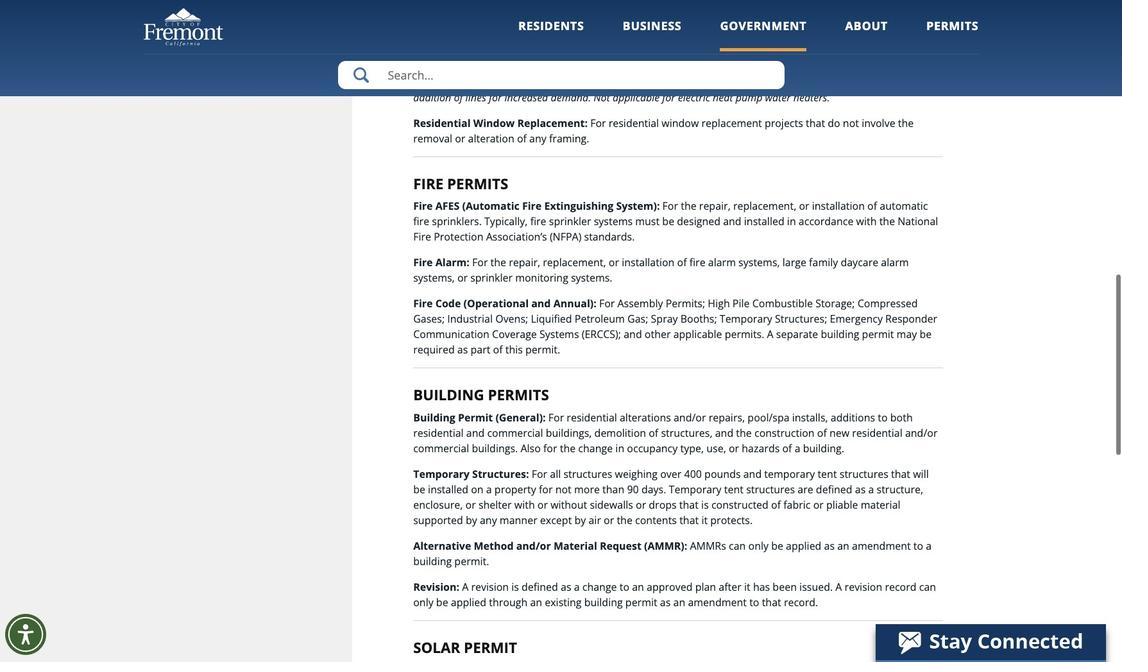 Task type: locate. For each thing, give the bounding box(es) containing it.
of left automatic
[[868, 199, 877, 213]]

industrial
[[447, 312, 493, 326]]

fire for fire code (operational and annual):
[[413, 297, 433, 311]]

0 vertical spatial not
[[492, 34, 508, 48]]

0 vertical spatial applied
[[786, 539, 822, 553]]

booths;
[[681, 312, 717, 326]]

permit inside for assembly permits; high pile combustible storage; compressed gases; industrial ovens; liquified petroleum gas; spray booths; temporary structures; emergency responder communication coverage systems (erccs); and other applicable permits. a separate building permit may be required as part of this permit.
[[862, 327, 894, 342]]

spray
[[651, 312, 678, 326]]

(nfpa)
[[550, 230, 582, 244]]

0 horizontal spatial existing
[[545, 595, 582, 610]]

emergency
[[830, 312, 883, 326]]

of
[[669, 34, 679, 48], [879, 59, 888, 74], [454, 90, 463, 104], [517, 131, 527, 145], [868, 199, 877, 213], [677, 256, 687, 270], [493, 343, 503, 357], [649, 426, 659, 440], [817, 426, 827, 440], [783, 441, 792, 456], [771, 498, 781, 512]]

be inside the a revision is defined as a change to an approved plan after it has been issued. a revision record can only be applied through an existing building permit as an amendment to that record.
[[436, 595, 448, 610]]

0 vertical spatial can
[[729, 539, 746, 553]]

0 horizontal spatial alarm
[[708, 256, 736, 270]]

replacement, for installed
[[733, 199, 797, 213]]

installed
[[744, 215, 785, 229], [428, 483, 468, 497]]

fire
[[413, 215, 429, 229], [530, 215, 547, 229], [690, 256, 706, 270]]

applicable up heat
[[705, 75, 752, 89]]

1 vertical spatial removal
[[413, 131, 452, 145]]

for down all
[[539, 483, 553, 497]]

1 vertical spatial defined
[[522, 580, 558, 594]]

structures down the temporary in the right of the page
[[746, 483, 795, 497]]

a
[[795, 441, 801, 456], [486, 483, 492, 497], [869, 483, 874, 497], [926, 539, 932, 553], [574, 580, 580, 594]]

the left same
[[596, 75, 612, 89]]

it inside the a revision is defined as a change to an approved plan after it has been issued. a revision record can only be applied through an existing building permit as an amendment to that record.
[[744, 580, 751, 594]]

or inside for residential window replacement projects that do not involve the removal or alteration of any framing.
[[455, 131, 466, 145]]

or up heaters. at the top right of the page
[[803, 59, 813, 74]]

installation inside 'for the repair, replacement, or installation of automatic fire sprinklers. typically, fire sprinkler systems must be designed and installed in accordance with the national fire protection association's (nfpa) standards.'
[[812, 199, 865, 213]]

water right the "pump"
[[765, 90, 791, 104]]

for inside for residential projects that involve the repair, alteration, or replacement of an existing water heater, gas line, or water line in the same location.
[[528, 59, 543, 74]]

not
[[686, 75, 703, 89], [594, 90, 610, 104]]

0 vertical spatial permits
[[447, 174, 508, 194]]

removal inside for residential window replacement projects that do not involve the removal or alteration of any framing.
[[413, 131, 452, 145]]

0 horizontal spatial any
[[480, 513, 497, 527]]

replacement inside for residential window replacement projects that do not involve the removal or alteration of any framing.
[[702, 116, 762, 130]]

with inside for all structures weighing over 400 pounds and temporary tent structures that will be installed on a property for not more than 90 days. temporary tent structures are defined as a structure, enclosure, or shelter with or without sidewalls or drops that is constructed of fabric or pliable material supported by any manner except by air or the contents that it protects.
[[515, 498, 535, 512]]

2 vertical spatial any
[[480, 513, 497, 527]]

for inside for residential alterations and/or repairs, pool/spa installs, additions to both residential and commercial buildings, demolition of structures, and the construction of new residential and/or commercial buildings. also for the change in occupancy type, use, or hazards of a building.
[[544, 441, 557, 456]]

a right permits.
[[767, 327, 774, 342]]

a down alternative
[[462, 580, 469, 594]]

1 vertical spatial amendment
[[688, 595, 747, 610]]

(operational
[[464, 297, 529, 311]]

2 horizontal spatial a
[[836, 580, 842, 594]]

for right also
[[544, 441, 557, 456]]

hazards
[[742, 441, 780, 456]]

as inside for all structures weighing over 400 pounds and temporary tent structures that will be installed on a property for not more than 90 days. temporary tent structures are defined as a structure, enclosure, or shelter with or without sidewalls or drops that is constructed of fabric or pliable material supported by any manner except by air or the contents that it protects.
[[855, 483, 866, 497]]

large
[[783, 256, 807, 270]]

1 horizontal spatial sprinkler
[[549, 215, 591, 229]]

for for residential window replacement:
[[590, 116, 606, 130]]

protects.
[[711, 513, 753, 527]]

plan
[[695, 580, 716, 594]]

0 horizontal spatial replacement
[[702, 116, 762, 130]]

residential up line
[[546, 59, 596, 74]]

400
[[684, 467, 702, 481]]

alarm:
[[436, 256, 470, 270]]

residential for for residential window replacement projects that do not involve the removal or alteration of any framing.
[[413, 116, 471, 130]]

3 residential from the top
[[413, 116, 471, 130]]

for for fire code (operational and annual):
[[599, 297, 615, 311]]

0 vertical spatial replacement,
[[733, 199, 797, 213]]

can right record
[[919, 580, 936, 594]]

0 vertical spatial it
[[702, 513, 708, 527]]

0 vertical spatial only
[[749, 539, 769, 553]]

1 horizontal spatial removal
[[565, 34, 604, 48]]

or
[[607, 34, 617, 48], [803, 59, 813, 74], [521, 75, 532, 89], [913, 75, 923, 89], [455, 131, 466, 145], [799, 199, 810, 213], [609, 256, 619, 270], [457, 271, 468, 285], [729, 441, 739, 456], [466, 498, 476, 512], [538, 498, 548, 512], [636, 498, 646, 512], [813, 498, 824, 512], [604, 513, 614, 527]]

both
[[891, 411, 913, 425]]

that down has
[[762, 595, 781, 610]]

0 vertical spatial existing
[[906, 59, 942, 74]]

existing right through
[[545, 595, 582, 610]]

and down 'hazards' at the right of page
[[744, 467, 762, 481]]

residential down addition
[[413, 116, 471, 130]]

storage;
[[816, 297, 855, 311]]

involve down residential kitchen and bath remodel, like for like:
[[510, 34, 544, 48]]

line
[[564, 75, 582, 89]]

on
[[471, 483, 484, 497]]

building inside the a revision is defined as a change to an approved plan after it has been issued. a revision record can only be applied through an existing building permit as an amendment to that record.
[[584, 595, 623, 610]]

replacement, up systems.
[[543, 256, 606, 270]]

1 vertical spatial building
[[413, 554, 452, 569]]

alteration
[[620, 34, 666, 48], [468, 131, 515, 145]]

0 vertical spatial installation
[[812, 199, 865, 213]]

other
[[645, 327, 671, 342]]

0 vertical spatial systems,
[[739, 256, 780, 270]]

2 revision from the left
[[845, 580, 883, 594]]

for inside 'for the repair, replacement, or installation of automatic fire sprinklers. typically, fire sprinkler systems must be designed and installed in accordance with the national fire protection association's (nfpa) standards.'
[[663, 199, 678, 213]]

0 horizontal spatial structures
[[564, 467, 612, 481]]

do inside for residential kitchen and/or bathroom remodel projects that do not involve the removal or alteration of any walls.
[[477, 34, 489, 48]]

is down 400
[[701, 498, 709, 512]]

be down the revision:
[[436, 595, 448, 610]]

be up enclosure,
[[413, 483, 425, 497]]

be inside for assembly permits; high pile combustible storage; compressed gases; industrial ovens; liquified petroleum gas; spray booths; temporary structures; emergency responder communication coverage systems (erccs); and other applicable permits. a separate building permit may be required as part of this permit.
[[920, 327, 932, 342]]

0 vertical spatial permit
[[862, 327, 894, 342]]

building down alternative
[[413, 554, 452, 569]]

for inside for residential alterations and/or repairs, pool/spa installs, additions to both residential and commercial buildings, demolition of structures, and the construction of new residential and/or commercial buildings. also for the change in occupancy type, use, or hazards of a building.
[[549, 411, 564, 425]]

high
[[708, 297, 730, 311]]

0 horizontal spatial alteration
[[468, 131, 515, 145]]

air
[[589, 513, 601, 527]]

residential
[[413, 18, 471, 32], [413, 59, 471, 74], [413, 116, 471, 130]]

residential up heater,
[[413, 59, 471, 74]]

installed inside for all structures weighing over 400 pounds and temporary tent structures that will be installed on a property for not more than 90 days. temporary tent structures are defined as a structure, enclosure, or shelter with or without sidewalls or drops that is constructed of fabric or pliable material supported by any manner except by air or the contents that it protects.
[[428, 483, 468, 497]]

it left has
[[744, 580, 751, 594]]

1 horizontal spatial installation
[[812, 199, 865, 213]]

revision left record
[[845, 580, 883, 594]]

of down heater,
[[454, 90, 463, 104]]

2 vertical spatial repair,
[[509, 256, 540, 270]]

0 horizontal spatial do
[[477, 34, 489, 48]]

0 vertical spatial amendment
[[852, 539, 911, 553]]

or down residential window replacement:
[[455, 131, 466, 145]]

0 horizontal spatial commercial
[[413, 441, 469, 456]]

applied
[[786, 539, 822, 553], [451, 595, 486, 610]]

1 horizontal spatial tent
[[818, 467, 837, 481]]

residential inside for residential window replacement projects that do not involve the removal or alteration of any framing.
[[609, 116, 659, 130]]

annual):
[[554, 297, 597, 311]]

1 horizontal spatial systems,
[[739, 256, 780, 270]]

structures,
[[661, 426, 713, 440]]

1 vertical spatial repair,
[[699, 199, 731, 213]]

of inside for residential window replacement projects that do not involve the removal or alteration of any framing.
[[517, 131, 527, 145]]

0 vertical spatial with
[[856, 215, 877, 229]]

of left 'this'
[[493, 343, 503, 357]]

2 alarm from the left
[[881, 256, 909, 270]]

0 vertical spatial any
[[681, 34, 698, 48]]

1 alarm from the left
[[708, 256, 736, 270]]

1 horizontal spatial existing
[[906, 59, 942, 74]]

sprinkler up (operational
[[471, 271, 513, 285]]

defined up pliable
[[816, 483, 853, 497]]

0 horizontal spatial revision
[[471, 580, 509, 594]]

1 vertical spatial tent
[[724, 483, 744, 497]]

and down permit
[[466, 426, 485, 440]]

for up 'buildings,' on the bottom of page
[[549, 411, 564, 425]]

building down request on the bottom right of the page
[[584, 595, 623, 610]]

for inside for all structures weighing over 400 pounds and temporary tent structures that will be installed on a property for not more than 90 days. temporary tent structures are defined as a structure, enclosure, or shelter with or without sidewalls or drops that is constructed of fabric or pliable material supported by any manner except by air or the contents that it protects.
[[532, 467, 547, 481]]

method
[[474, 539, 514, 553]]

1 residential from the top
[[413, 18, 471, 32]]

0 horizontal spatial installed
[[428, 483, 468, 497]]

of left "fabric"
[[771, 498, 781, 512]]

fire up the fire alarm:
[[413, 230, 431, 244]]

1 vertical spatial temporary
[[413, 467, 470, 481]]

fire down fire
[[413, 199, 433, 213]]

0 vertical spatial replacement
[[816, 59, 876, 74]]

permits for building permits
[[488, 385, 549, 405]]

or inside not applicable for projects that involve relocation or the addition of lines for increased demand. not applicable for electric heat pump water heaters.
[[913, 75, 923, 89]]

removal inside for residential kitchen and/or bathroom remodel projects that do not involve the removal or alteration of any walls.
[[565, 34, 604, 48]]

0 horizontal spatial installation
[[622, 256, 675, 270]]

for for residential plumbing:
[[528, 59, 543, 74]]

for residential projects that involve the repair, alteration, or replacement of an existing water heater, gas line, or water line in the same location.
[[413, 59, 942, 89]]

standards.
[[584, 230, 635, 244]]

1 horizontal spatial with
[[856, 215, 877, 229]]

be up been
[[771, 539, 784, 553]]

or down like
[[607, 34, 617, 48]]

involve relocation
[[830, 75, 910, 89]]

permit. inside for assembly permits; high pile combustible storage; compressed gases; industrial ovens; liquified petroleum gas; spray booths; temporary structures; emergency responder communication coverage systems (erccs); and other applicable permits. a separate building permit may be required as part of this permit.
[[526, 343, 560, 357]]

projects down the alteration,
[[771, 75, 807, 89]]

in
[[584, 75, 593, 89], [787, 215, 796, 229], [616, 441, 625, 456]]

residential kitchen and bath remodel, like for like:
[[413, 18, 684, 32]]

0 horizontal spatial by
[[466, 513, 477, 527]]

structures
[[564, 467, 612, 481], [840, 467, 889, 481], [746, 483, 795, 497]]

of up involve relocation
[[879, 59, 888, 74]]

2 vertical spatial residential
[[413, 116, 471, 130]]

residential plumbing:
[[413, 59, 528, 74]]

is up through
[[512, 580, 519, 594]]

can down "protects."
[[729, 539, 746, 553]]

0 vertical spatial defined
[[816, 483, 853, 497]]

applicable down same
[[613, 90, 660, 104]]

1 vertical spatial involve
[[662, 59, 696, 74]]

2 horizontal spatial not
[[843, 116, 859, 130]]

2 vertical spatial applicable
[[674, 327, 722, 342]]

repair, up "designed"
[[699, 199, 731, 213]]

1 horizontal spatial commercial
[[487, 426, 543, 440]]

change down request on the bottom right of the page
[[583, 580, 617, 594]]

petroleum
[[575, 312, 625, 326]]

that inside not applicable for projects that involve relocation or the addition of lines for increased demand. not applicable for electric heat pump water heaters.
[[809, 75, 828, 89]]

permit
[[464, 638, 517, 658]]

code
[[436, 297, 461, 311]]

1 vertical spatial in
[[787, 215, 796, 229]]

in inside 'for the repair, replacement, or installation of automatic fire sprinklers. typically, fire sprinkler systems must be designed and installed in accordance with the national fire protection association's (nfpa) standards.'
[[787, 215, 796, 229]]

any left walls.
[[681, 34, 698, 48]]

by down the on
[[466, 513, 477, 527]]

residential for kitchen
[[702, 18, 752, 32]]

the down permits link
[[925, 75, 940, 89]]

structures up "more"
[[564, 467, 612, 481]]

projects down heaters. at the top right of the page
[[765, 116, 803, 130]]

2 horizontal spatial building
[[821, 327, 860, 342]]

as down pliable
[[824, 539, 835, 553]]

residential down building
[[413, 426, 464, 440]]

1 horizontal spatial alteration
[[620, 34, 666, 48]]

only inside ammrs can only be applied as an amendment to a building permit.
[[749, 539, 769, 553]]

alteration down "business"
[[620, 34, 666, 48]]

extinguishing
[[544, 199, 614, 213]]

removal
[[565, 34, 604, 48], [413, 131, 452, 145]]

construction
[[755, 426, 815, 440]]

0 horizontal spatial fire
[[413, 215, 429, 229]]

the down involve relocation
[[898, 116, 914, 130]]

to inside for residential alterations and/or repairs, pool/spa installs, additions to both residential and commercial buildings, demolition of structures, and the construction of new residential and/or commercial buildings. also for the change in occupancy type, use, or hazards of a building.
[[878, 411, 888, 425]]

demolition
[[595, 426, 646, 440]]

0 horizontal spatial it
[[702, 513, 708, 527]]

applicable down 'booths;'
[[674, 327, 722, 342]]

for the repair, replacement, or installation of automatic fire sprinklers. typically, fire sprinkler systems must be designed and installed in accordance with the national fire protection association's (nfpa) standards.
[[413, 199, 938, 244]]

fire up gases;
[[413, 297, 433, 311]]

1 vertical spatial not
[[843, 116, 859, 130]]

1 horizontal spatial involve
[[662, 59, 696, 74]]

0 horizontal spatial defined
[[522, 580, 558, 594]]

1 horizontal spatial do
[[828, 116, 840, 130]]

of down residential window replacement:
[[517, 131, 527, 145]]

2 residential from the top
[[413, 59, 471, 74]]

fire for fire alarm:
[[413, 256, 433, 270]]

1 horizontal spatial replacement,
[[733, 199, 797, 213]]

for right system):
[[663, 199, 678, 213]]

1 by from the left
[[466, 513, 477, 527]]

of up permits;
[[677, 256, 687, 270]]

in right line
[[584, 75, 593, 89]]

defined
[[816, 483, 853, 497], [522, 580, 558, 594]]

with up manner
[[515, 498, 535, 512]]

0 vertical spatial temporary
[[720, 312, 773, 326]]

alarm right daycare
[[881, 256, 909, 270]]

that up residential plumbing:
[[455, 34, 474, 48]]

designed
[[677, 215, 721, 229]]

residents link
[[518, 18, 584, 51]]

that down heaters. at the top right of the page
[[806, 116, 825, 130]]

0 horizontal spatial not
[[492, 34, 508, 48]]

that up heaters. at the top right of the page
[[809, 75, 828, 89]]

installation
[[812, 199, 865, 213], [622, 256, 675, 270]]

a inside for residential alterations and/or repairs, pool/spa installs, additions to both residential and commercial buildings, demolition of structures, and the construction of new residential and/or commercial buildings. also for the change in occupancy type, use, or hazards of a building.
[[795, 441, 801, 456]]

1 horizontal spatial permit
[[862, 327, 894, 342]]

1 horizontal spatial applied
[[786, 539, 822, 553]]

residential inside for residential kitchen and/or bathroom remodel projects that do not involve the removal or alteration of any walls.
[[702, 18, 752, 32]]

0 vertical spatial not
[[686, 75, 703, 89]]

is
[[701, 498, 709, 512], [512, 580, 519, 594]]

(ammr):
[[644, 539, 687, 553]]

2 by from the left
[[575, 513, 586, 527]]

be right may
[[920, 327, 932, 342]]

permit. inside ammrs can only be applied as an amendment to a building permit.
[[455, 554, 489, 569]]

applicable
[[705, 75, 752, 89], [613, 90, 660, 104], [674, 327, 722, 342]]

is inside the a revision is defined as a change to an approved plan after it has been issued. a revision record can only be applied through an existing building permit as an amendment to that record.
[[512, 580, 519, 594]]

gas;
[[628, 312, 648, 326]]

0 horizontal spatial amendment
[[688, 595, 747, 610]]

2 vertical spatial not
[[556, 483, 572, 497]]

replacement:
[[518, 116, 588, 130]]

for for temporary structures:
[[532, 467, 547, 481]]

for inside for all structures weighing over 400 pounds and temporary tent structures that will be installed on a property for not more than 90 days. temporary tent structures are defined as a structure, enclosure, or shelter with or without sidewalls or drops that is constructed of fabric or pliable material supported by any manner except by air or the contents that it protects.
[[539, 483, 553, 497]]

temporary inside for all structures weighing over 400 pounds and temporary tent structures that will be installed on a property for not more than 90 days. temporary tent structures are defined as a structure, enclosure, or shelter with or without sidewalls or drops that is constructed of fabric or pliable material supported by any manner except by air or the contents that it protects.
[[669, 483, 722, 497]]

repair, inside for residential projects that involve the repair, alteration, or replacement of an existing water heater, gas line, or water line in the same location.
[[717, 59, 748, 74]]

1 vertical spatial with
[[515, 498, 535, 512]]

also
[[521, 441, 541, 456]]

installation up the accordance
[[812, 199, 865, 213]]

ovens;
[[496, 312, 528, 326]]

repair, for systems.
[[509, 256, 540, 270]]

for
[[684, 18, 699, 32], [528, 59, 543, 74], [590, 116, 606, 130], [663, 199, 678, 213], [472, 256, 488, 270], [599, 297, 615, 311], [549, 411, 564, 425], [532, 467, 547, 481]]

0 vertical spatial do
[[477, 34, 489, 48]]

liquified
[[531, 312, 572, 326]]

2 horizontal spatial any
[[681, 34, 698, 48]]

the inside not applicable for projects that involve relocation or the addition of lines for increased demand. not applicable for electric heat pump water heaters.
[[925, 75, 940, 89]]

by left air
[[575, 513, 586, 527]]

line,
[[499, 75, 519, 89]]

commercial
[[487, 426, 543, 440], [413, 441, 469, 456]]

defined up through
[[522, 580, 558, 594]]

projects up same
[[599, 59, 637, 74]]

1 horizontal spatial only
[[749, 539, 769, 553]]

repair, up monitoring
[[509, 256, 540, 270]]

0 horizontal spatial systems,
[[413, 271, 455, 285]]

2 vertical spatial building
[[584, 595, 623, 610]]

increased
[[505, 90, 548, 104]]

(erccs); and
[[582, 327, 642, 342]]

for the repair, replacement, or installation of fire alarm systems, large family daycare alarm systems, or sprinkler monitoring systems.
[[413, 256, 909, 285]]

for inside for assembly permits; high pile combustible storage; compressed gases; industrial ovens; liquified petroleum gas; spray booths; temporary structures; emergency responder communication coverage systems (erccs); and other applicable permits. a separate building permit may be required as part of this permit.
[[599, 297, 615, 311]]

for inside for residential kitchen and/or bathroom remodel projects that do not involve the removal or alteration of any walls.
[[684, 18, 699, 32]]

alarm
[[708, 256, 736, 270], [881, 256, 909, 270]]

or right involve relocation
[[913, 75, 923, 89]]

tent
[[818, 467, 837, 481], [724, 483, 744, 497]]

1 vertical spatial permit.
[[455, 554, 489, 569]]

a inside for assembly permits; high pile combustible storage; compressed gases; industrial ovens; liquified petroleum gas; spray booths; temporary structures; emergency responder communication coverage systems (erccs); and other applicable permits. a separate building permit may be required as part of this permit.
[[767, 327, 774, 342]]

1 horizontal spatial amendment
[[852, 539, 911, 553]]

permit
[[862, 327, 894, 342], [626, 595, 658, 610]]

0 vertical spatial is
[[701, 498, 709, 512]]

an inside ammrs can only be applied as an amendment to a building permit.
[[838, 539, 850, 553]]

permits up (automatic
[[447, 174, 508, 194]]

not down kitchen
[[492, 34, 508, 48]]

for inside for the repair, replacement, or installation of fire alarm systems, large family daycare alarm systems, or sprinkler monitoring systems.
[[472, 256, 488, 270]]

0 horizontal spatial not
[[594, 90, 610, 104]]

1 horizontal spatial in
[[616, 441, 625, 456]]

an
[[891, 59, 903, 74], [838, 539, 850, 553], [632, 580, 644, 594], [530, 595, 542, 610], [674, 595, 686, 610]]

and/or down both
[[905, 426, 938, 440]]

plumbing:
[[473, 59, 525, 74]]

repair, inside 'for the repair, replacement, or installation of automatic fire sprinklers. typically, fire sprinkler systems must be designed and installed in accordance with the national fire protection association's (nfpa) standards.'
[[699, 199, 731, 213]]

0 vertical spatial repair,
[[717, 59, 748, 74]]

alarm up high
[[708, 256, 736, 270]]

or inside for residential kitchen and/or bathroom remodel projects that do not involve the removal or alteration of any walls.
[[607, 34, 617, 48]]

0 horizontal spatial permit
[[626, 595, 658, 610]]

for for building permit (general):
[[549, 411, 564, 425]]

0 vertical spatial applicable
[[705, 75, 752, 89]]

water up addition
[[413, 75, 441, 89]]

new
[[830, 426, 850, 440]]

not inside for residential kitchen and/or bathroom remodel projects that do not involve the removal or alteration of any walls.
[[492, 34, 508, 48]]

not inside for residential window replacement projects that do not involve the removal or alteration of any framing.
[[843, 116, 859, 130]]

replacement, inside for the repair, replacement, or installation of fire alarm systems, large family daycare alarm systems, or sprinkler monitoring systems.
[[543, 256, 606, 270]]

a inside the a revision is defined as a change to an approved plan after it has been issued. a revision record can only be applied through an existing building permit as an amendment to that record.
[[574, 580, 580, 594]]

0 horizontal spatial applied
[[451, 595, 486, 610]]

lines
[[466, 90, 486, 104]]

stay connected image
[[876, 624, 1105, 660]]

of up building.
[[817, 426, 827, 440]]

0 horizontal spatial is
[[512, 580, 519, 594]]

not right demand.
[[594, 90, 610, 104]]

alternative
[[413, 539, 471, 553]]

constructed
[[712, 498, 769, 512]]

2 horizontal spatial fire
[[690, 256, 706, 270]]

0 horizontal spatial with
[[515, 498, 535, 512]]

1 vertical spatial residential
[[413, 59, 471, 74]]

1 vertical spatial existing
[[545, 595, 582, 610]]

bathroom
[[828, 18, 876, 32]]

0 horizontal spatial involve
[[510, 34, 544, 48]]

that up location.
[[640, 59, 659, 74]]

0 horizontal spatial removal
[[413, 131, 452, 145]]

it
[[702, 513, 708, 527], [744, 580, 751, 594]]

existing
[[906, 59, 942, 74], [545, 595, 582, 610]]

installed up enclosure,
[[428, 483, 468, 497]]

existing inside the a revision is defined as a change to an approved plan after it has been issued. a revision record can only be applied through an existing building permit as an amendment to that record.
[[545, 595, 582, 610]]

applied inside ammrs can only be applied as an amendment to a building permit.
[[786, 539, 822, 553]]

can inside the a revision is defined as a change to an approved plan after it has been issued. a revision record can only be applied through an existing building permit as an amendment to that record.
[[919, 580, 936, 594]]

that inside for residential window replacement projects that do not involve the removal or alteration of any framing.
[[806, 116, 825, 130]]

of inside 'for the repair, replacement, or installation of automatic fire sprinklers. typically, fire sprinkler systems must be designed and installed in accordance with the national fire protection association's (nfpa) standards.'
[[868, 199, 877, 213]]

1 horizontal spatial alarm
[[881, 256, 909, 270]]

replacement, inside 'for the repair, replacement, or installation of automatic fire sprinklers. typically, fire sprinkler systems must be designed and installed in accordance with the national fire protection association's (nfpa) standards.'
[[733, 199, 797, 213]]

will
[[913, 467, 929, 481]]

1 horizontal spatial water
[[535, 75, 562, 89]]

not down involve relocation
[[843, 116, 859, 130]]

1 vertical spatial permit
[[626, 595, 658, 610]]

1 horizontal spatial any
[[529, 131, 547, 145]]

change down demolition
[[578, 441, 613, 456]]

record
[[885, 580, 917, 594]]

projects inside not applicable for projects that involve relocation or the addition of lines for increased demand. not applicable for electric heat pump water heaters.
[[771, 75, 807, 89]]

do
[[477, 34, 489, 48], [828, 116, 840, 130]]

2 vertical spatial temporary
[[669, 483, 722, 497]]

in inside for residential projects that involve the repair, alteration, or replacement of an existing water heater, gas line, or water line in the same location.
[[584, 75, 593, 89]]

for right 'alarm:'
[[472, 256, 488, 270]]

0 horizontal spatial a
[[462, 580, 469, 594]]

of inside for the repair, replacement, or installation of fire alarm systems, large family daycare alarm systems, or sprinkler monitoring systems.
[[677, 256, 687, 270]]

the down 'buildings,' on the bottom of page
[[560, 441, 576, 456]]

repair, inside for the repair, replacement, or installation of fire alarm systems, large family daycare alarm systems, or sprinkler monitoring systems.
[[509, 256, 540, 270]]

days.
[[642, 483, 666, 497]]

it up ammrs
[[702, 513, 708, 527]]

2 vertical spatial in
[[616, 441, 625, 456]]



Task type: vqa. For each thing, say whether or not it's contained in the screenshot.


Task type: describe. For each thing, give the bounding box(es) containing it.
material
[[554, 539, 597, 553]]

solar
[[413, 638, 460, 658]]

permits link
[[927, 18, 979, 51]]

been
[[773, 580, 797, 594]]

repair, for installed
[[699, 199, 731, 213]]

that inside for residential kitchen and/or bathroom remodel projects that do not involve the removal or alteration of any walls.
[[455, 34, 474, 48]]

through
[[489, 595, 528, 610]]

supported
[[413, 513, 463, 527]]

any inside for all structures weighing over 400 pounds and temporary tent structures that will be installed on a property for not more than 90 days. temporary tent structures are defined as a structure, enclosure, or shelter with or without sidewalls or drops that is constructed of fabric or pliable material supported by any manner except by air or the contents that it protects.
[[480, 513, 497, 527]]

sprinkler inside for the repair, replacement, or installation of fire alarm systems, large family daycare alarm systems, or sprinkler monitoring systems.
[[471, 271, 513, 285]]

that up ammrs
[[680, 513, 699, 527]]

0 vertical spatial tent
[[818, 467, 837, 481]]

permits;
[[666, 297, 705, 311]]

the inside for all structures weighing over 400 pounds and temporary tent structures that will be installed on a property for not more than 90 days. temporary tent structures are defined as a structure, enclosure, or shelter with or without sidewalls or drops that is constructed of fabric or pliable material supported by any manner except by air or the contents that it protects.
[[617, 513, 633, 527]]

1 vertical spatial applicable
[[613, 90, 660, 104]]

walls.
[[701, 34, 728, 48]]

projects inside for residential kitchen and/or bathroom remodel projects that do not involve the removal or alteration of any walls.
[[413, 34, 452, 48]]

with inside 'for the repair, replacement, or installation of automatic fire sprinklers. typically, fire sprinkler systems must be designed and installed in accordance with the national fire protection association's (nfpa) standards.'
[[856, 215, 877, 229]]

installation for automatic
[[812, 199, 865, 213]]

the down walls.
[[698, 59, 714, 74]]

projects inside for residential projects that involve the repair, alteration, or replacement of an existing water heater, gas line, or water line in the same location.
[[599, 59, 637, 74]]

revision:
[[413, 580, 462, 594]]

projects inside for residential window replacement projects that do not involve the removal or alteration of any framing.
[[765, 116, 803, 130]]

the down automatic
[[880, 215, 895, 229]]

an left approved
[[632, 580, 644, 594]]

involve inside for residential window replacement projects that do not involve the removal or alteration of any framing.
[[862, 116, 896, 130]]

of inside not applicable for projects that involve relocation or the addition of lines for increased demand. not applicable for electric heat pump water heaters.
[[454, 90, 463, 104]]

government
[[720, 18, 807, 33]]

the inside for residential window replacement projects that do not involve the removal or alteration of any framing.
[[898, 116, 914, 130]]

permit
[[458, 411, 493, 425]]

gases;
[[413, 312, 445, 326]]

permit inside the a revision is defined as a change to an approved plan after it has been issued. a revision record can only be applied through an existing building permit as an amendment to that record.
[[626, 595, 658, 610]]

protection
[[434, 230, 484, 244]]

coverage
[[492, 327, 537, 342]]

residential down both
[[852, 426, 903, 440]]

any inside for residential window replacement projects that do not involve the removal or alteration of any framing.
[[529, 131, 547, 145]]

be inside ammrs can only be applied as an amendment to a building permit.
[[771, 539, 784, 553]]

after
[[719, 580, 742, 594]]

separate
[[776, 327, 818, 342]]

as down approved
[[660, 595, 671, 610]]

be inside 'for the repair, replacement, or installation of automatic fire sprinklers. typically, fire sprinkler systems must be designed and installed in accordance with the national fire protection association's (nfpa) standards.'
[[662, 215, 675, 229]]

systems.
[[571, 271, 613, 285]]

responder
[[886, 312, 938, 326]]

and/or up structures,
[[674, 411, 706, 425]]

and/or inside for residential kitchen and/or bathroom remodel projects that do not involve the removal or alteration of any walls.
[[793, 18, 825, 32]]

remodel
[[878, 18, 919, 32]]

to down has
[[750, 595, 759, 610]]

or down are
[[813, 498, 824, 512]]

of inside for all structures weighing over 400 pounds and temporary tent structures that will be installed on a property for not more than 90 days. temporary tent structures are defined as a structure, enclosure, or shelter with or without sidewalls or drops that is constructed of fabric or pliable material supported by any manner except by air or the contents that it protects.
[[771, 498, 781, 512]]

fire for fire afes (automatic fire extinguishing system):
[[413, 199, 433, 213]]

an right through
[[530, 595, 542, 610]]

1 revision from the left
[[471, 580, 509, 594]]

and left bath on the top
[[515, 18, 535, 32]]

be inside for all structures weighing over 400 pounds and temporary tent structures that will be installed on a property for not more than 90 days. temporary tent structures are defined as a structure, enclosure, or shelter with or without sidewalls or drops that is constructed of fabric or pliable material supported by any manner except by air or the contents that it protects.
[[413, 483, 425, 497]]

or down the on
[[466, 498, 476, 512]]

and/or down manner
[[516, 539, 551, 553]]

drops
[[649, 498, 677, 512]]

0 horizontal spatial water
[[413, 75, 441, 89]]

to down request on the bottom right of the page
[[620, 580, 630, 594]]

demand.
[[551, 90, 591, 104]]

framing.
[[549, 131, 589, 145]]

1 horizontal spatial structures
[[746, 483, 795, 497]]

has
[[753, 580, 770, 594]]

it inside for all structures weighing over 400 pounds and temporary tent structures that will be installed on a property for not more than 90 days. temporary tent structures are defined as a structure, enclosure, or shelter with or without sidewalls or drops that is constructed of fabric or pliable material supported by any manner except by air or the contents that it protects.
[[702, 513, 708, 527]]

alteration,
[[751, 59, 800, 74]]

the inside for the repair, replacement, or installation of fire alarm systems, large family daycare alarm systems, or sprinkler monitoring systems.
[[491, 256, 506, 270]]

for residential window replacement projects that do not involve the removal or alteration of any framing.
[[413, 116, 914, 145]]

for all structures weighing over 400 pounds and temporary tent structures that will be installed on a property for not more than 90 days. temporary tent structures are defined as a structure, enclosure, or shelter with or without sidewalls or drops that is constructed of fabric or pliable material supported by any manner except by air or the contents that it protects.
[[413, 467, 929, 527]]

of inside for residential kitchen and/or bathroom remodel projects that do not involve the removal or alteration of any walls.
[[669, 34, 679, 48]]

or inside for residential alterations and/or repairs, pool/spa installs, additions to both residential and commercial buildings, demolition of structures, and the construction of new residential and/or commercial buildings. also for the change in occupancy type, use, or hazards of a building.
[[729, 441, 739, 456]]

that inside the a revision is defined as a change to an approved plan after it has been issued. a revision record can only be applied through an existing building permit as an amendment to that record.
[[762, 595, 781, 610]]

bath
[[537, 18, 562, 32]]

not inside for all structures weighing over 400 pounds and temporary tent structures that will be installed on a property for not more than 90 days. temporary tent structures are defined as a structure, enclosure, or shelter with or without sidewalls or drops that is constructed of fabric or pliable material supported by any manner except by air or the contents that it protects.
[[556, 483, 572, 497]]

must
[[635, 215, 660, 229]]

involve inside for residential kitchen and/or bathroom remodel projects that do not involve the removal or alteration of any walls.
[[510, 34, 544, 48]]

only inside the a revision is defined as a change to an approved plan after it has been issued. a revision record can only be applied through an existing building permit as an amendment to that record.
[[413, 595, 434, 610]]

or right air
[[604, 513, 614, 527]]

can inside ammrs can only be applied as an amendment to a building permit.
[[729, 539, 746, 553]]

systems
[[594, 215, 633, 229]]

of up occupancy
[[649, 426, 659, 440]]

without
[[551, 498, 587, 512]]

or down 90
[[636, 498, 646, 512]]

the up "designed"
[[681, 199, 697, 213]]

type,
[[681, 441, 704, 456]]

kitchen
[[473, 18, 513, 32]]

for down gas
[[489, 90, 502, 104]]

window
[[662, 116, 699, 130]]

more
[[574, 483, 600, 497]]

as down material at the bottom of page
[[561, 580, 571, 594]]

change inside the a revision is defined as a change to an approved plan after it has been issued. a revision record can only be applied through an existing building permit as an amendment to that record.
[[583, 580, 617, 594]]

building inside ammrs can only be applied as an amendment to a building permit.
[[413, 554, 452, 569]]

water inside not applicable for projects that involve relocation or the addition of lines for increased demand. not applicable for electric heat pump water heaters.
[[765, 90, 791, 104]]

to inside ammrs can only be applied as an amendment to a building permit.
[[914, 539, 924, 553]]

and inside for all structures weighing over 400 pounds and temporary tent structures that will be installed on a property for not more than 90 days. temporary tent structures are defined as a structure, enclosure, or shelter with or without sidewalls or drops that is constructed of fabric or pliable material supported by any manner except by air or the contents that it protects.
[[744, 467, 762, 481]]

system):
[[616, 199, 660, 213]]

fire inside 'for the repair, replacement, or installation of automatic fire sprinklers. typically, fire sprinkler systems must be designed and installed in accordance with the national fire protection association's (nfpa) standards.'
[[413, 230, 431, 244]]

sprinkler inside 'for the repair, replacement, or installation of automatic fire sprinklers. typically, fire sprinkler systems must be designed and installed in accordance with the national fire protection association's (nfpa) standards.'
[[549, 215, 591, 229]]

an inside for residential projects that involve the repair, alteration, or replacement of an existing water heater, gas line, or water line in the same location.
[[891, 59, 903, 74]]

Search text field
[[338, 61, 785, 89]]

applicable inside for assembly permits; high pile combustible storage; compressed gases; industrial ovens; liquified petroleum gas; spray booths; temporary structures; emergency responder communication coverage systems (erccs); and other applicable permits. a separate building permit may be required as part of this permit.
[[674, 327, 722, 342]]

building
[[413, 385, 484, 405]]

same
[[614, 75, 640, 89]]

is inside for all structures weighing over 400 pounds and temporary tent structures that will be installed on a property for not more than 90 days. temporary tent structures are defined as a structure, enclosure, or shelter with or without sidewalls or drops that is constructed of fabric or pliable material supported by any manner except by air or the contents that it protects.
[[701, 498, 709, 512]]

1 vertical spatial commercial
[[413, 441, 469, 456]]

are
[[798, 483, 814, 497]]

association's
[[486, 230, 547, 244]]

residential for for residential projects that involve the repair, alteration, or replacement of an existing water heater, gas line, or water line in the same location.
[[413, 59, 471, 74]]

residential for alterations
[[567, 411, 617, 425]]

typically,
[[485, 215, 528, 229]]

building inside for assembly permits; high pile combustible storage; compressed gases; industrial ovens; liquified petroleum gas; spray booths; temporary structures; emergency responder communication coverage systems (erccs); and other applicable permits. a separate building permit may be required as part of this permit.
[[821, 327, 860, 342]]

that inside for residential projects that involve the repair, alteration, or replacement of an existing water heater, gas line, or water line in the same location.
[[640, 59, 659, 74]]

for right like
[[639, 18, 654, 32]]

90
[[627, 483, 639, 497]]

issued.
[[800, 580, 833, 594]]

structures:
[[472, 467, 529, 481]]

or down 'alarm:'
[[457, 271, 468, 285]]

for for residential kitchen and bath remodel, like for like:
[[684, 18, 699, 32]]

and down repairs,
[[715, 426, 734, 440]]

of down 'construction'
[[783, 441, 792, 456]]

contents
[[635, 513, 677, 527]]

heaters.
[[794, 90, 830, 104]]

that right drops
[[680, 498, 699, 512]]

a revision is defined as a change to an approved plan after it has been issued. a revision record can only be applied through an existing building permit as an amendment to that record.
[[413, 580, 936, 610]]

the inside for residential kitchen and/or bathroom remodel projects that do not involve the removal or alteration of any walls.
[[547, 34, 563, 48]]

1 vertical spatial systems,
[[413, 271, 455, 285]]

for for fire afes (automatic fire extinguishing system):
[[663, 199, 678, 213]]

this
[[506, 343, 523, 357]]

or up "increased"
[[521, 75, 532, 89]]

occupancy
[[627, 441, 678, 456]]

building
[[413, 411, 455, 425]]

for residential alterations and/or repairs, pool/spa installs, additions to both residential and commercial buildings, demolition of structures, and the construction of new residential and/or commercial buildings. also for the change in occupancy type, use, or hazards of a building.
[[413, 411, 938, 456]]

change inside for residential alterations and/or repairs, pool/spa installs, additions to both residential and commercial buildings, demolition of structures, and the construction of new residential and/or commercial buildings. also for the change in occupancy type, use, or hazards of a building.
[[578, 441, 613, 456]]

(general):
[[496, 411, 546, 425]]

permits for fire permits
[[447, 174, 508, 194]]

for for fire alarm:
[[472, 256, 488, 270]]

or up except
[[538, 498, 548, 512]]

gas
[[480, 75, 496, 89]]

do inside for residential window replacement projects that do not involve the removal or alteration of any framing.
[[828, 116, 840, 130]]

replacement, for systems.
[[543, 256, 606, 270]]

amendment inside the a revision is defined as a change to an approved plan after it has been issued. a revision record can only be applied through an existing building permit as an amendment to that record.
[[688, 595, 747, 610]]

like
[[615, 18, 636, 32]]

for down location.
[[663, 90, 676, 104]]

in inside for residential alterations and/or repairs, pool/spa installs, additions to both residential and commercial buildings, demolition of structures, and the construction of new residential and/or commercial buildings. also for the change in occupancy type, use, or hazards of a building.
[[616, 441, 625, 456]]

alteration inside for residential window replacement projects that do not involve the removal or alteration of any framing.
[[468, 131, 515, 145]]

weighing
[[615, 467, 658, 481]]

as inside for assembly permits; high pile combustible storage; compressed gases; industrial ovens; liquified petroleum gas; spray booths; temporary structures; emergency responder communication coverage systems (erccs); and other applicable permits. a separate building permit may be required as part of this permit.
[[457, 343, 468, 357]]

as inside ammrs can only be applied as an amendment to a building permit.
[[824, 539, 835, 553]]

business link
[[623, 18, 682, 51]]

or down standards.
[[609, 256, 619, 270]]

material
[[861, 498, 901, 512]]

about
[[845, 18, 888, 33]]

installation for fire
[[622, 256, 675, 270]]

1 horizontal spatial not
[[686, 75, 703, 89]]

0 horizontal spatial tent
[[724, 483, 744, 497]]

request
[[600, 539, 642, 553]]

0 vertical spatial commercial
[[487, 426, 543, 440]]

approved
[[647, 580, 693, 594]]

national
[[898, 215, 938, 229]]

residential for window
[[609, 116, 659, 130]]

1 horizontal spatial fire
[[530, 215, 547, 229]]

fabric
[[784, 498, 811, 512]]

afes
[[436, 199, 460, 213]]

record.
[[784, 595, 818, 610]]

may
[[897, 327, 917, 342]]

applied inside the a revision is defined as a change to an approved plan after it has been issued. a revision record can only be applied through an existing building permit as an amendment to that record.
[[451, 595, 486, 610]]

of inside for assembly permits; high pile combustible storage; compressed gases; industrial ovens; liquified petroleum gas; spray booths; temporary structures; emergency responder communication coverage systems (erccs); and other applicable permits. a separate building permit may be required as part of this permit.
[[493, 343, 503, 357]]

1 vertical spatial not
[[594, 90, 610, 104]]

any inside for residential kitchen and/or bathroom remodel projects that do not involve the removal or alteration of any walls.
[[681, 34, 698, 48]]

residential for projects
[[546, 59, 596, 74]]

temporary inside for assembly permits; high pile combustible storage; compressed gases; industrial ovens; liquified petroleum gas; spray booths; temporary structures; emergency responder communication coverage systems (erccs); and other applicable permits. a separate building permit may be required as part of this permit.
[[720, 312, 773, 326]]

or inside 'for the repair, replacement, or installation of automatic fire sprinklers. typically, fire sprinkler systems must be designed and installed in accordance with the national fire protection association's (nfpa) standards.'
[[799, 199, 810, 213]]

fire up typically, on the top left of page
[[522, 199, 542, 213]]

an down approved
[[674, 595, 686, 610]]

of inside for residential projects that involve the repair, alteration, or replacement of an existing water heater, gas line, or water line in the same location.
[[879, 59, 888, 74]]

for up the "pump"
[[755, 75, 768, 89]]

defined inside the a revision is defined as a change to an approved plan after it has been issued. a revision record can only be applied through an existing building permit as an amendment to that record.
[[522, 580, 558, 594]]

pump
[[736, 90, 763, 104]]

fire inside for the repair, replacement, or installation of fire alarm systems, large family daycare alarm systems, or sprinkler monitoring systems.
[[690, 256, 706, 270]]

combustible
[[753, 297, 813, 311]]

defined inside for all structures weighing over 400 pounds and temporary tent structures that will be installed on a property for not more than 90 days. temporary tent structures are defined as a structure, enclosure, or shelter with or without sidewalls or drops that is constructed of fabric or pliable material supported by any manner except by air or the contents that it protects.
[[816, 483, 853, 497]]

and up liquified
[[531, 297, 551, 311]]

use,
[[707, 441, 726, 456]]

structure,
[[877, 483, 923, 497]]

replacement inside for residential projects that involve the repair, alteration, or replacement of an existing water heater, gas line, or water line in the same location.
[[816, 59, 876, 74]]

for residential kitchen and/or bathroom remodel projects that do not involve the removal or alteration of any walls.
[[413, 18, 919, 48]]

and inside 'for the repair, replacement, or installation of automatic fire sprinklers. typically, fire sprinkler systems must be designed and installed in accordance with the national fire protection association's (nfpa) standards.'
[[723, 215, 742, 229]]

fire code (operational and annual):
[[413, 297, 599, 311]]

pool/spa
[[748, 411, 790, 425]]

residential for for residential kitchen and/or bathroom remodel projects that do not involve the removal or alteration of any walls.
[[413, 18, 471, 32]]

electric
[[678, 90, 710, 104]]

a inside ammrs can only be applied as an amendment to a building permit.
[[926, 539, 932, 553]]

installed inside 'for the repair, replacement, or installation of automatic fire sprinklers. typically, fire sprinkler systems must be designed and installed in accordance with the national fire protection association's (nfpa) standards.'
[[744, 215, 785, 229]]

sidewalls
[[590, 498, 633, 512]]

2 horizontal spatial structures
[[840, 467, 889, 481]]

amendment inside ammrs can only be applied as an amendment to a building permit.
[[852, 539, 911, 553]]

that up 'structure,'
[[891, 467, 911, 481]]

alteration inside for residential kitchen and/or bathroom remodel projects that do not involve the removal or alteration of any walls.
[[620, 34, 666, 48]]

the up 'hazards' at the right of page
[[736, 426, 752, 440]]



